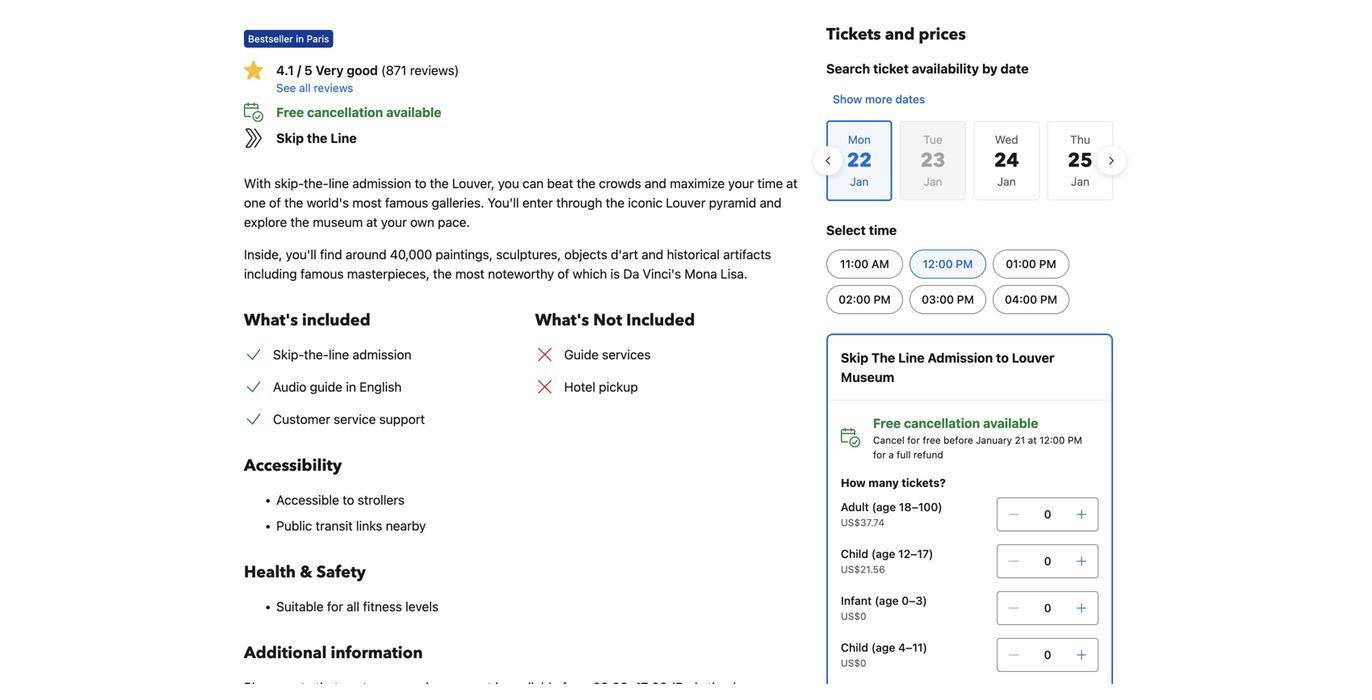 Task type: locate. For each thing, give the bounding box(es) containing it.
1 vertical spatial time
[[869, 223, 897, 238]]

paris
[[307, 33, 329, 44]]

the down paintings,
[[433, 266, 452, 282]]

to right "admission"
[[997, 350, 1009, 366]]

available
[[386, 105, 442, 120], [984, 416, 1039, 431]]

2 vertical spatial at
[[1029, 435, 1037, 446]]

available up 21
[[984, 416, 1039, 431]]

(age left '0–3)'
[[875, 594, 899, 608]]

2 us$0 from the top
[[841, 658, 867, 669]]

to up own
[[415, 176, 427, 191]]

to inside with skip-the-line admission to the louver, you can beat the crowds and maximize your time at one of the world's most famous galleries. you'll enter through the iconic louver pyramid and explore the museum at your own pace.
[[415, 176, 427, 191]]

1 vertical spatial all
[[347, 599, 360, 615]]

23
[[921, 148, 946, 174]]

0 vertical spatial skip
[[276, 131, 304, 146]]

skip-
[[274, 176, 304, 191]]

1 horizontal spatial famous
[[385, 195, 429, 211]]

0 horizontal spatial famous
[[301, 266, 344, 282]]

pm for 12:00 pm
[[956, 257, 974, 271]]

01:00 pm
[[1006, 257, 1057, 271]]

for up full
[[908, 435, 921, 446]]

da
[[624, 266, 640, 282]]

famous down find on the top left
[[301, 266, 344, 282]]

line up 'audio guide in english'
[[329, 347, 349, 363]]

safety
[[317, 562, 366, 584]]

region
[[814, 114, 1127, 208]]

1 horizontal spatial most
[[456, 266, 485, 282]]

21
[[1015, 435, 1026, 446]]

12–17)
[[899, 548, 934, 561]]

louver inside with skip-the-line admission to the louver, you can beat the crowds and maximize your time at one of the world's most famous galleries. you'll enter through the iconic louver pyramid and explore the museum at your own pace.
[[666, 195, 706, 211]]

jan inside tue 23 jan
[[924, 175, 943, 188]]

0 horizontal spatial cancellation
[[307, 105, 383, 120]]

see all reviews button
[[276, 80, 801, 96]]

bestseller
[[248, 33, 293, 44]]

1 what's from the left
[[244, 310, 298, 332]]

pickup
[[599, 379, 638, 395]]

at inside free cancellation available cancel for free before january 21 at 12:00 pm for a full refund
[[1029, 435, 1037, 446]]

sculptures,
[[496, 247, 561, 262]]

1 horizontal spatial cancellation
[[904, 416, 981, 431]]

the inside inside, you'll find around 40,000 paintings, sculptures, objects d'art and historical artifacts including famous masterpieces, the most noteworthy of which is da vinci's mona lisa.
[[433, 266, 452, 282]]

1 horizontal spatial to
[[415, 176, 427, 191]]

you
[[498, 176, 520, 191]]

0 vertical spatial child
[[841, 548, 869, 561]]

a
[[889, 449, 894, 461]]

cancellation down reviews
[[307, 105, 383, 120]]

additional information
[[244, 643, 423, 665]]

0 vertical spatial free
[[276, 105, 304, 120]]

0 vertical spatial of
[[269, 195, 281, 211]]

and right pyramid
[[760, 195, 782, 211]]

select time
[[827, 223, 897, 238]]

show more dates
[[833, 93, 926, 106]]

1 vertical spatial available
[[984, 416, 1039, 431]]

for left a
[[874, 449, 886, 461]]

line inside skip the line admission to louver museum
[[899, 350, 925, 366]]

0 vertical spatial to
[[415, 176, 427, 191]]

1 vertical spatial the-
[[304, 347, 329, 363]]

03:00 pm
[[922, 293, 975, 306]]

0 horizontal spatial skip
[[276, 131, 304, 146]]

0 for 0–3)
[[1045, 602, 1052, 615]]

admission
[[353, 176, 412, 191], [353, 347, 412, 363]]

0 horizontal spatial time
[[758, 176, 783, 191]]

additional
[[244, 643, 327, 665]]

1 vertical spatial most
[[456, 266, 485, 282]]

(age for 18–100)
[[872, 501, 897, 514]]

the down free cancellation available
[[307, 131, 328, 146]]

0 vertical spatial line
[[329, 176, 349, 191]]

0 vertical spatial louver
[[666, 195, 706, 211]]

(age
[[872, 501, 897, 514], [872, 548, 896, 561], [875, 594, 899, 608], [872, 641, 896, 655]]

jan inside wed 24 jan
[[998, 175, 1017, 188]]

famous up own
[[385, 195, 429, 211]]

0 horizontal spatial your
[[381, 215, 407, 230]]

skip up museum
[[841, 350, 869, 366]]

0 vertical spatial time
[[758, 176, 783, 191]]

us$0 inside "infant (age 0–3) us$0"
[[841, 611, 867, 622]]

(age down many
[[872, 501, 897, 514]]

2 0 from the top
[[1045, 555, 1052, 568]]

0 vertical spatial available
[[386, 105, 442, 120]]

1 horizontal spatial your
[[729, 176, 754, 191]]

in left paris
[[296, 33, 304, 44]]

for down safety
[[327, 599, 343, 615]]

1 0 from the top
[[1045, 508, 1052, 521]]

1 vertical spatial to
[[997, 350, 1009, 366]]

skip for skip the line admission to louver museum
[[841, 350, 869, 366]]

2 horizontal spatial at
[[1029, 435, 1037, 446]]

1 child from the top
[[841, 548, 869, 561]]

0 vertical spatial cancellation
[[307, 105, 383, 120]]

line down free cancellation available
[[331, 131, 357, 146]]

transit
[[316, 519, 353, 534]]

time up am at top
[[869, 223, 897, 238]]

(age inside "infant (age 0–3) us$0"
[[875, 594, 899, 608]]

skip
[[276, 131, 304, 146], [841, 350, 869, 366]]

1 vertical spatial famous
[[301, 266, 344, 282]]

4–11)
[[899, 641, 928, 655]]

0 for 18–100)
[[1045, 508, 1052, 521]]

1 horizontal spatial at
[[787, 176, 798, 191]]

availability
[[912, 61, 980, 76]]

english
[[360, 379, 402, 395]]

of inside inside, you'll find around 40,000 paintings, sculptures, objects d'art and historical artifacts including famous masterpieces, the most noteworthy of which is da vinci's mona lisa.
[[558, 266, 570, 282]]

us$0
[[841, 611, 867, 622], [841, 658, 867, 669]]

(age inside child (age 4–11) us$0
[[872, 641, 896, 655]]

1 horizontal spatial free
[[874, 416, 901, 431]]

the- up guide
[[304, 347, 329, 363]]

1 vertical spatial 12:00
[[1040, 435, 1066, 446]]

free cancellation available
[[276, 105, 442, 120]]

1 horizontal spatial line
[[899, 350, 925, 366]]

us$0 for child (age 4–11)
[[841, 658, 867, 669]]

0 vertical spatial line
[[331, 131, 357, 146]]

0 horizontal spatial louver
[[666, 195, 706, 211]]

1 vertical spatial admission
[[353, 347, 412, 363]]

most
[[353, 195, 382, 211], [456, 266, 485, 282]]

louver down maximize
[[666, 195, 706, 211]]

11:00 am
[[841, 257, 890, 271]]

1 horizontal spatial for
[[874, 449, 886, 461]]

free down see
[[276, 105, 304, 120]]

1 vertical spatial cancellation
[[904, 416, 981, 431]]

0 vertical spatial famous
[[385, 195, 429, 211]]

child down infant
[[841, 641, 869, 655]]

and
[[886, 23, 915, 46], [645, 176, 667, 191], [760, 195, 782, 211], [642, 247, 664, 262]]

in
[[296, 33, 304, 44], [346, 379, 356, 395]]

0 horizontal spatial to
[[343, 493, 354, 508]]

information
[[331, 643, 423, 665]]

skip inside skip the line admission to louver museum
[[841, 350, 869, 366]]

1 horizontal spatial skip
[[841, 350, 869, 366]]

0 vertical spatial us$0
[[841, 611, 867, 622]]

3 0 from the top
[[1045, 602, 1052, 615]]

1 jan from the left
[[924, 175, 943, 188]]

find
[[320, 247, 342, 262]]

0 vertical spatial the-
[[304, 176, 329, 191]]

free up 'cancel'
[[874, 416, 901, 431]]

what's up guide
[[535, 310, 590, 332]]

2 vertical spatial to
[[343, 493, 354, 508]]

1 vertical spatial child
[[841, 641, 869, 655]]

and inside inside, you'll find around 40,000 paintings, sculptures, objects d'art and historical artifacts including famous masterpieces, the most noteworthy of which is da vinci's mona lisa.
[[642, 247, 664, 262]]

2 jan from the left
[[998, 175, 1017, 188]]

jan for 25
[[1072, 175, 1090, 188]]

12:00 right 21
[[1040, 435, 1066, 446]]

and up vinci's
[[642, 247, 664, 262]]

0 vertical spatial 12:00
[[923, 257, 953, 271]]

most inside inside, you'll find around 40,000 paintings, sculptures, objects d'art and historical artifacts including famous masterpieces, the most noteworthy of which is da vinci's mona lisa.
[[456, 266, 485, 282]]

2 horizontal spatial to
[[997, 350, 1009, 366]]

child for child (age 4–11)
[[841, 641, 869, 655]]

pm for 02:00 pm
[[874, 293, 891, 306]]

0 vertical spatial all
[[299, 81, 311, 95]]

of left which
[[558, 266, 570, 282]]

1 vertical spatial for
[[874, 449, 886, 461]]

0 vertical spatial at
[[787, 176, 798, 191]]

free inside free cancellation available cancel for free before january 21 at 12:00 pm for a full refund
[[874, 416, 901, 431]]

1 vertical spatial free
[[874, 416, 901, 431]]

galleries.
[[432, 195, 485, 211]]

1 horizontal spatial jan
[[998, 175, 1017, 188]]

nearby
[[386, 519, 426, 534]]

line for the
[[899, 350, 925, 366]]

all down 5
[[299, 81, 311, 95]]

pm right 03:00
[[957, 293, 975, 306]]

pm
[[956, 257, 974, 271], [1040, 257, 1057, 271], [874, 293, 891, 306], [957, 293, 975, 306], [1041, 293, 1058, 306], [1068, 435, 1083, 446]]

child (age 4–11) us$0
[[841, 641, 928, 669]]

tue 23 jan
[[921, 133, 946, 188]]

before
[[944, 435, 974, 446]]

explore
[[244, 215, 287, 230]]

the- up world's
[[304, 176, 329, 191]]

line right the
[[899, 350, 925, 366]]

by
[[983, 61, 998, 76]]

0 vertical spatial your
[[729, 176, 754, 191]]

2 horizontal spatial for
[[908, 435, 921, 446]]

1 vertical spatial at
[[367, 215, 378, 230]]

all left fitness on the bottom left of the page
[[347, 599, 360, 615]]

most up museum
[[353, 195, 382, 211]]

suitable
[[276, 599, 324, 615]]

the up galleries.
[[430, 176, 449, 191]]

2 vertical spatial for
[[327, 599, 343, 615]]

1 horizontal spatial available
[[984, 416, 1039, 431]]

available down the (871
[[386, 105, 442, 120]]

2 what's from the left
[[535, 310, 590, 332]]

24
[[995, 148, 1020, 174]]

0 vertical spatial admission
[[353, 176, 412, 191]]

most down paintings,
[[456, 266, 485, 282]]

pm for 01:00 pm
[[1040, 257, 1057, 271]]

4 0 from the top
[[1045, 649, 1052, 662]]

0 horizontal spatial jan
[[924, 175, 943, 188]]

1 horizontal spatial louver
[[1013, 350, 1055, 366]]

accessible to strollers
[[276, 493, 405, 508]]

cancellation up "free"
[[904, 416, 981, 431]]

1 horizontal spatial time
[[869, 223, 897, 238]]

to up public transit links nearby
[[343, 493, 354, 508]]

pm right '04:00'
[[1041, 293, 1058, 306]]

1 vertical spatial of
[[558, 266, 570, 282]]

admission
[[928, 350, 994, 366]]

0 horizontal spatial free
[[276, 105, 304, 120]]

of right one
[[269, 195, 281, 211]]

1 horizontal spatial of
[[558, 266, 570, 282]]

1 vertical spatial in
[[346, 379, 356, 395]]

what's up skip-
[[244, 310, 298, 332]]

cancellation inside free cancellation available cancel for free before january 21 at 12:00 pm for a full refund
[[904, 416, 981, 431]]

2 child from the top
[[841, 641, 869, 655]]

0 horizontal spatial of
[[269, 195, 281, 211]]

child inside child (age 4–11) us$0
[[841, 641, 869, 655]]

us$0 inside child (age 4–11) us$0
[[841, 658, 867, 669]]

0 horizontal spatial what's
[[244, 310, 298, 332]]

museum
[[313, 215, 363, 230]]

2 admission from the top
[[353, 347, 412, 363]]

1 vertical spatial louver
[[1013, 350, 1055, 366]]

pm right 02:00
[[874, 293, 891, 306]]

0 for 4–11)
[[1045, 649, 1052, 662]]

1 vertical spatial line
[[329, 347, 349, 363]]

line
[[331, 131, 357, 146], [899, 350, 925, 366]]

famous inside with skip-the-line admission to the louver, you can beat the crowds and maximize your time at one of the world's most famous galleries. you'll enter through the iconic louver pyramid and explore the museum at your own pace.
[[385, 195, 429, 211]]

tue
[[924, 133, 943, 146]]

and up iconic
[[645, 176, 667, 191]]

jan down 24 at the right top
[[998, 175, 1017, 188]]

1 vertical spatial line
[[899, 350, 925, 366]]

the up through
[[577, 176, 596, 191]]

many
[[869, 476, 899, 490]]

time
[[758, 176, 783, 191], [869, 223, 897, 238]]

to inside skip the line admission to louver museum
[[997, 350, 1009, 366]]

louver down 04:00 pm
[[1013, 350, 1055, 366]]

2 horizontal spatial jan
[[1072, 175, 1090, 188]]

0 horizontal spatial most
[[353, 195, 382, 211]]

is
[[611, 266, 620, 282]]

pm up 03:00 pm
[[956, 257, 974, 271]]

time right maximize
[[758, 176, 783, 191]]

jan down 25
[[1072, 175, 1090, 188]]

pm right 21
[[1068, 435, 1083, 446]]

admission up english
[[353, 347, 412, 363]]

the-
[[304, 176, 329, 191], [304, 347, 329, 363]]

1 horizontal spatial what's
[[535, 310, 590, 332]]

0 for 12–17)
[[1045, 555, 1052, 568]]

0 horizontal spatial in
[[296, 33, 304, 44]]

0 horizontal spatial line
[[331, 131, 357, 146]]

0
[[1045, 508, 1052, 521], [1045, 555, 1052, 568], [1045, 602, 1052, 615], [1045, 649, 1052, 662]]

at
[[787, 176, 798, 191], [367, 215, 378, 230], [1029, 435, 1037, 446]]

3 jan from the left
[[1072, 175, 1090, 188]]

1 vertical spatial us$0
[[841, 658, 867, 669]]

your up pyramid
[[729, 176, 754, 191]]

1 horizontal spatial all
[[347, 599, 360, 615]]

0 horizontal spatial available
[[386, 105, 442, 120]]

not
[[594, 310, 623, 332]]

(age up us$21.56
[[872, 548, 896, 561]]

jan inside the thu 25 jan
[[1072, 175, 1090, 188]]

1 vertical spatial skip
[[841, 350, 869, 366]]

line up world's
[[329, 176, 349, 191]]

in right guide
[[346, 379, 356, 395]]

one
[[244, 195, 266, 211]]

skip up skip-
[[276, 131, 304, 146]]

0 horizontal spatial all
[[299, 81, 311, 95]]

d'art
[[611, 247, 639, 262]]

12:00 up 03:00
[[923, 257, 953, 271]]

child up us$21.56
[[841, 548, 869, 561]]

1 line from the top
[[329, 176, 349, 191]]

1 horizontal spatial 12:00
[[1040, 435, 1066, 446]]

1 us$0 from the top
[[841, 611, 867, 622]]

jan down the 23 at the top right of page
[[924, 175, 943, 188]]

how
[[841, 476, 866, 490]]

pm right 01:00 on the right of the page
[[1040, 257, 1057, 271]]

(age inside child (age 12–17) us$21.56
[[872, 548, 896, 561]]

1 admission from the top
[[353, 176, 412, 191]]

what's not included
[[535, 310, 695, 332]]

infant
[[841, 594, 872, 608]]

search ticket availability by date
[[827, 61, 1029, 76]]

(age left 4–11)
[[872, 641, 896, 655]]

date
[[1001, 61, 1029, 76]]

0 vertical spatial most
[[353, 195, 382, 211]]

pm for 04:00 pm
[[1041, 293, 1058, 306]]

available inside free cancellation available cancel for free before january 21 at 12:00 pm for a full refund
[[984, 416, 1039, 431]]

child inside child (age 12–17) us$21.56
[[841, 548, 869, 561]]

your left own
[[381, 215, 407, 230]]

1 the- from the top
[[304, 176, 329, 191]]

with
[[244, 176, 271, 191]]

thu 25 jan
[[1068, 133, 1093, 188]]

(age inside the adult (age 18–100) us$37.74
[[872, 501, 897, 514]]

admission up own
[[353, 176, 412, 191]]



Task type: vqa. For each thing, say whether or not it's contained in the screenshot.
bags to the middle
no



Task type: describe. For each thing, give the bounding box(es) containing it.
prices
[[919, 23, 967, 46]]

dates
[[896, 93, 926, 106]]

artifacts
[[724, 247, 772, 262]]

04:00 pm
[[1005, 293, 1058, 306]]

and up ticket
[[886, 23, 915, 46]]

skip the line admission to louver museum
[[841, 350, 1055, 385]]

adult (age 18–100) us$37.74
[[841, 501, 943, 529]]

04:00
[[1005, 293, 1038, 306]]

iconic
[[628, 195, 663, 211]]

suitable for all fitness levels
[[276, 599, 439, 615]]

museum
[[841, 370, 895, 385]]

audio guide in english
[[273, 379, 402, 395]]

full
[[897, 449, 911, 461]]

famous inside inside, you'll find around 40,000 paintings, sculptures, objects d'art and historical artifacts including famous masterpieces, the most noteworthy of which is da vinci's mona lisa.
[[301, 266, 344, 282]]

adult
[[841, 501, 870, 514]]

infant (age 0–3) us$0
[[841, 594, 928, 622]]

cancellation for free cancellation available
[[307, 105, 383, 120]]

skip for skip the line
[[276, 131, 304, 146]]

11:00
[[841, 257, 869, 271]]

what's for what's included
[[244, 310, 298, 332]]

fitness
[[363, 599, 402, 615]]

louver,
[[452, 176, 495, 191]]

0 vertical spatial in
[[296, 33, 304, 44]]

objects
[[565, 247, 608, 262]]

hotel pickup
[[565, 379, 638, 395]]

cancel
[[874, 435, 905, 446]]

january
[[976, 435, 1013, 446]]

12:00 pm
[[923, 257, 974, 271]]

levels
[[406, 599, 439, 615]]

1 vertical spatial your
[[381, 215, 407, 230]]

child (age 12–17) us$21.56
[[841, 548, 934, 575]]

4.1 / 5 very good (871 reviews) see all reviews
[[276, 63, 459, 95]]

pyramid
[[709, 195, 757, 211]]

can
[[523, 176, 544, 191]]

good
[[347, 63, 378, 78]]

reviews)
[[410, 63, 459, 78]]

search
[[827, 61, 871, 76]]

(age for 4–11)
[[872, 641, 896, 655]]

0 horizontal spatial at
[[367, 215, 378, 230]]

(871
[[381, 63, 407, 78]]

more
[[866, 93, 893, 106]]

the- inside with skip-the-line admission to the louver, you can beat the crowds and maximize your time at one of the world's most famous galleries. you'll enter through the iconic louver pyramid and explore the museum at your own pace.
[[304, 176, 329, 191]]

25
[[1068, 148, 1093, 174]]

&
[[300, 562, 313, 584]]

0 vertical spatial for
[[908, 435, 921, 446]]

guide
[[310, 379, 343, 395]]

(age for 0–3)
[[875, 594, 899, 608]]

support
[[379, 412, 425, 427]]

guide
[[565, 347, 599, 363]]

historical
[[667, 247, 720, 262]]

the down skip-
[[285, 195, 303, 211]]

1 horizontal spatial in
[[346, 379, 356, 395]]

(age for 12–17)
[[872, 548, 896, 561]]

free for free cancellation available
[[276, 105, 304, 120]]

jan for 23
[[924, 175, 943, 188]]

jan for 24
[[998, 175, 1017, 188]]

paintings,
[[436, 247, 493, 262]]

masterpieces,
[[347, 266, 430, 282]]

pm inside free cancellation available cancel for free before january 21 at 12:00 pm for a full refund
[[1068, 435, 1083, 446]]

02:00 pm
[[839, 293, 891, 306]]

available for free cancellation available
[[386, 105, 442, 120]]

bestseller in paris
[[248, 33, 329, 44]]

show
[[833, 93, 863, 106]]

inside, you'll find around 40,000 paintings, sculptures, objects d'art and historical artifacts including famous masterpieces, the most noteworthy of which is da vinci's mona lisa.
[[244, 247, 772, 282]]

most inside with skip-the-line admission to the louver, you can beat the crowds and maximize your time at one of the world's most famous galleries. you'll enter through the iconic louver pyramid and explore the museum at your own pace.
[[353, 195, 382, 211]]

us$21.56
[[841, 564, 886, 575]]

all inside 4.1 / 5 very good (871 reviews) see all reviews
[[299, 81, 311, 95]]

0–3)
[[902, 594, 928, 608]]

the up "you'll"
[[291, 215, 310, 230]]

the down the crowds
[[606, 195, 625, 211]]

01:00
[[1006, 257, 1037, 271]]

free cancellation available cancel for free before january 21 at 12:00 pm for a full refund
[[874, 416, 1083, 461]]

included
[[627, 310, 695, 332]]

0 horizontal spatial 12:00
[[923, 257, 953, 271]]

skip-the-line admission
[[273, 347, 412, 363]]

12:00 inside free cancellation available cancel for free before january 21 at 12:00 pm for a full refund
[[1040, 435, 1066, 446]]

time inside with skip-the-line admission to the louver, you can beat the crowds and maximize your time at one of the world's most famous galleries. you'll enter through the iconic louver pyramid and explore the museum at your own pace.
[[758, 176, 783, 191]]

maximize
[[670, 176, 725, 191]]

of inside with skip-the-line admission to the louver, you can beat the crowds and maximize your time at one of the world's most famous galleries. you'll enter through the iconic louver pyramid and explore the museum at your own pace.
[[269, 195, 281, 211]]

strollers
[[358, 493, 405, 508]]

skip the line
[[276, 131, 357, 146]]

vinci's
[[643, 266, 682, 282]]

audio
[[273, 379, 307, 395]]

accessibility
[[244, 455, 342, 477]]

free
[[923, 435, 941, 446]]

us$0 for infant (age 0–3)
[[841, 611, 867, 622]]

wed
[[996, 133, 1019, 146]]

own
[[410, 215, 435, 230]]

links
[[356, 519, 383, 534]]

beat
[[547, 176, 574, 191]]

40,000
[[390, 247, 432, 262]]

available for free cancellation available cancel for free before january 21 at 12:00 pm for a full refund
[[984, 416, 1039, 431]]

2 the- from the top
[[304, 347, 329, 363]]

/
[[297, 63, 301, 78]]

show more dates button
[[827, 85, 932, 114]]

0 horizontal spatial for
[[327, 599, 343, 615]]

with skip-the-line admission to the louver, you can beat the crowds and maximize your time at one of the world's most famous galleries. you'll enter through the iconic louver pyramid and explore the museum at your own pace.
[[244, 176, 798, 230]]

18–100)
[[900, 501, 943, 514]]

noteworthy
[[488, 266, 554, 282]]

crowds
[[599, 176, 642, 191]]

region containing 23
[[814, 114, 1127, 208]]

free for free cancellation available cancel for free before january 21 at 12:00 pm for a full refund
[[874, 416, 901, 431]]

lisa.
[[721, 266, 748, 282]]

pace.
[[438, 215, 470, 230]]

around
[[346, 247, 387, 262]]

customer
[[273, 412, 330, 427]]

service
[[334, 412, 376, 427]]

services
[[602, 347, 651, 363]]

02:00
[[839, 293, 871, 306]]

through
[[557, 195, 603, 211]]

what's for what's not included
[[535, 310, 590, 332]]

health & safety
[[244, 562, 366, 584]]

cancellation for free cancellation available cancel for free before january 21 at 12:00 pm for a full refund
[[904, 416, 981, 431]]

reviews
[[314, 81, 353, 95]]

thu
[[1071, 133, 1091, 146]]

line for the
[[331, 131, 357, 146]]

admission inside with skip-the-line admission to the louver, you can beat the crowds and maximize your time at one of the world's most famous galleries. you'll enter through the iconic louver pyramid and explore the museum at your own pace.
[[353, 176, 412, 191]]

you'll
[[286, 247, 317, 262]]

2 line from the top
[[329, 347, 349, 363]]

line inside with skip-the-line admission to the louver, you can beat the crowds and maximize your time at one of the world's most famous galleries. you'll enter through the iconic louver pyramid and explore the museum at your own pace.
[[329, 176, 349, 191]]

refund
[[914, 449, 944, 461]]

pm for 03:00 pm
[[957, 293, 975, 306]]

louver inside skip the line admission to louver museum
[[1013, 350, 1055, 366]]

child for child (age 12–17)
[[841, 548, 869, 561]]



